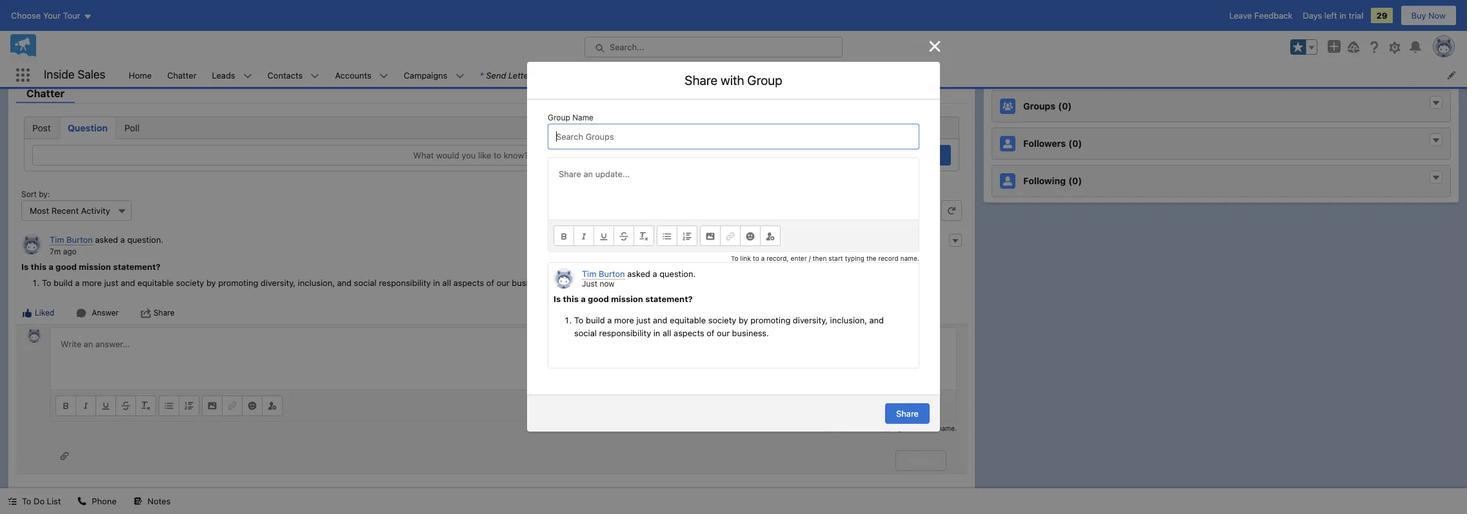Task type: describe. For each thing, give the bounding box(es) containing it.
our for just now
[[717, 328, 730, 339]]

share for share with group
[[685, 73, 718, 88]]

social for just now
[[574, 328, 597, 339]]

like
[[478, 150, 491, 161]]

phone
[[92, 497, 117, 507]]

0 vertical spatial to link to a record, enter / then start typing the record name.
[[731, 255, 920, 263]]

phone button
[[70, 489, 124, 515]]

0 vertical spatial toolbar
[[549, 220, 919, 252]]

burton inside howard jones (sample) — tim burton yesterday at 12:04 pm
[[172, 491, 198, 501]]

chatter for leftmost chatter link
[[26, 88, 65, 99]]

1 vertical spatial link
[[778, 425, 789, 433]]

2 horizontal spatial with
[[721, 73, 744, 88]]

1 horizontal spatial the
[[867, 255, 877, 263]]

notes button
[[126, 489, 178, 515]]

all for 7m ago
[[442, 278, 451, 288]]

poll link
[[116, 117, 148, 139]]

tab list containing post
[[24, 117, 960, 139]]

ago
[[63, 247, 77, 257]]

share with group
[[685, 73, 783, 88]]

tomorrow
[[624, 70, 662, 80]]

know?
[[504, 150, 529, 161]]

maria
[[600, 70, 622, 80]]

ask
[[926, 150, 940, 161]]

by for 7m ago
[[206, 278, 216, 288]]

7m ago link
[[50, 247, 77, 257]]

1 vertical spatial answer
[[907, 456, 936, 466]]

more for just now
[[614, 316, 634, 326]]

background button
[[17, 12, 967, 33]]

0 vertical spatial link
[[740, 255, 751, 263]]

days
[[1303, 10, 1322, 21]]

1 horizontal spatial question.
[[660, 269, 696, 279]]

colleagues
[[414, 43, 459, 54]]

campaigns list item
[[396, 63, 472, 87]]

chatter for the rightmost chatter link
[[167, 70, 197, 80]]

1 vertical spatial to link to a record, enter / then start typing the record name.
[[768, 425, 957, 433]]

1 vertical spatial enter
[[828, 425, 845, 433]]

0 vertical spatial record
[[878, 255, 899, 263]]

call maria tomorrow (sample) link
[[569, 63, 699, 87]]

is this a good mission statement? for 7m ago
[[21, 262, 160, 272]]

0 vertical spatial tim
[[738, 70, 752, 80]]

1 your from the left
[[179, 43, 197, 54]]

post
[[32, 123, 51, 134]]

aspects for just now
[[674, 328, 704, 339]]

share your awesomeness with the world. (or at least with your colleagues on chatter.)
[[152, 43, 511, 54]]

home
[[129, 70, 152, 80]]

world.
[[297, 43, 322, 54]]

notes
[[148, 497, 171, 507]]

tim burton, just now element
[[16, 229, 967, 324]]

inclusion, for just now
[[830, 316, 867, 326]]

list
[[47, 497, 61, 507]]

text default image inside "call maria tomorrow (sample)" list item
[[709, 71, 718, 80]]

post link
[[25, 117, 59, 139]]

followers (0)
[[1023, 138, 1082, 149]]

share button
[[140, 308, 175, 319]]

least
[[351, 43, 371, 54]]

equitable for 7m ago
[[137, 278, 174, 288]]

share button
[[885, 404, 930, 424]]

2023
[[1055, 26, 1074, 36]]

aspects for 7m ago
[[453, 278, 484, 288]]

sort
[[21, 190, 37, 199]]

text default image for phone
[[78, 498, 87, 507]]

you
[[462, 150, 476, 161]]

pm
[[120, 503, 131, 512]]

asked inside tim burton asked a question. 7m ago
[[95, 235, 118, 245]]

inside sales
[[44, 68, 105, 81]]

0 horizontal spatial then
[[813, 255, 827, 263]]

accounts
[[335, 70, 372, 80]]

(sample) inside list item
[[664, 70, 699, 80]]

1 horizontal spatial record
[[916, 425, 936, 433]]

1 horizontal spatial answer button
[[896, 451, 947, 471]]

0 vertical spatial name.
[[901, 255, 920, 263]]

sort by:
[[21, 190, 50, 199]]

0 horizontal spatial typing
[[845, 255, 865, 263]]

trial
[[1349, 10, 1364, 21]]

in for 7m ago
[[433, 278, 440, 288]]

inside
[[44, 68, 75, 81]]

* tim burton
[[732, 70, 781, 80]]

groups (0)
[[1023, 101, 1072, 112]]

tim inside tim burton asked a question. 7m ago
[[50, 235, 64, 245]]

align text element for the top toolbar
[[657, 226, 698, 247]]

diversity, for just now
[[793, 316, 828, 326]]

quarter
[[1096, 40, 1126, 50]]

format text element for align text element corresponding to the bottom toolbar
[[55, 396, 156, 417]]

group name
[[548, 113, 594, 123]]

tim burton image for to link to a record, enter / then start typing the record name.
[[26, 328, 42, 343]]

chatter.)
[[474, 43, 511, 54]]

is for 7m ago
[[21, 262, 29, 272]]

howard
[[50, 491, 80, 501]]

0 horizontal spatial tim burton link
[[50, 235, 93, 246]]

format text element for the top toolbar's align text element
[[554, 226, 654, 247]]

0 vertical spatial record,
[[767, 255, 789, 263]]

asked a question.
[[625, 269, 696, 279]]

1 horizontal spatial name.
[[938, 425, 957, 433]]

1 vertical spatial asked
[[627, 269, 650, 279]]

campaigns
[[404, 70, 448, 80]]

0 horizontal spatial the
[[281, 43, 294, 54]]

a inside to build a more just and equitable society by promoting diversity, inclusion, and social responsibility in all aspects of our business.
[[607, 316, 612, 326]]

* for * send letter
[[480, 70, 484, 80]]

by:
[[39, 190, 50, 199]]

good for just now
[[588, 294, 609, 305]]

left
[[1325, 10, 1337, 21]]

0 horizontal spatial with
[[261, 43, 278, 54]]

howard jones (sample) — tim burton yesterday at 12:04 pm
[[50, 491, 198, 512]]

by inside fytd revenue by quarter link
[[1084, 40, 1094, 50]]

mission for just now
[[611, 294, 643, 305]]

society for 7m ago
[[176, 278, 204, 288]]

groups
[[1023, 101, 1056, 112]]

accounts list item
[[327, 63, 396, 87]]

0 horizontal spatial /
[[809, 255, 811, 263]]

1 horizontal spatial start
[[866, 425, 881, 433]]

fytd revenue by quarter link
[[1000, 40, 1443, 62]]

me
[[51, 43, 62, 52]]

campaigns link
[[396, 63, 455, 87]]

at for 12:04
[[88, 503, 95, 512]]

to build a more just and equitable society by promoting diversity, inclusion, and social responsibility in all aspects of our business. for 7m ago
[[42, 278, 549, 288]]

more for 7m ago
[[82, 278, 102, 288]]

0 horizontal spatial chatter link
[[16, 88, 75, 103]]

search...
[[610, 42, 644, 52]]

1 vertical spatial /
[[846, 425, 848, 433]]

contacts list item
[[260, 63, 327, 87]]

(sample) inside howard jones (sample) — tim burton yesterday at 12:04 pm
[[108, 491, 143, 501]]

in for just now
[[654, 328, 660, 339]]

67 kb
[[1084, 26, 1104, 36]]

png
[[1114, 26, 1128, 36]]

(0) for groups (0)
[[1058, 101, 1072, 112]]

0 vertical spatial in
[[1340, 10, 1347, 21]]

this for 7m ago
[[31, 262, 46, 272]]

question
[[68, 123, 108, 134]]

insert content element for the top toolbar's align text element
[[700, 226, 781, 247]]

jones
[[82, 491, 105, 501]]

yesterday
[[50, 503, 86, 512]]

search... button
[[585, 37, 843, 57]]

send
[[486, 70, 506, 80]]

letter
[[508, 70, 532, 80]]

1 horizontal spatial with
[[373, 43, 391, 54]]

following
[[1023, 176, 1066, 187]]

about me
[[26, 43, 62, 52]]

text default image inside "liked" button
[[22, 308, 32, 319]]

2 vertical spatial the
[[904, 425, 914, 433]]

what
[[413, 150, 434, 161]]

0 horizontal spatial enter
[[791, 255, 807, 263]]

align text element for the bottom toolbar
[[159, 396, 199, 417]]

(or
[[324, 43, 338, 54]]

tim burton image for —
[[21, 490, 42, 511]]

answer button inside the tim burton, just now element
[[76, 308, 119, 319]]

would
[[436, 150, 459, 161]]

name
[[572, 113, 594, 123]]

1 horizontal spatial chatter link
[[160, 63, 204, 87]]

just now
[[582, 279, 615, 289]]

of for just now
[[707, 328, 715, 339]]

ask button
[[915, 145, 951, 166]]

contacts
[[268, 70, 303, 80]]

mission for 7m ago
[[79, 262, 111, 272]]

good for 7m ago
[[56, 262, 77, 272]]

just
[[582, 279, 598, 289]]

1 vertical spatial to
[[753, 255, 759, 263]]

build for just now
[[586, 316, 605, 326]]

poll
[[124, 123, 140, 134]]

what would you like to know?
[[413, 150, 529, 161]]



Task type: locate. For each thing, give the bounding box(es) containing it.
inclusion, inside the tim burton, just now element
[[298, 278, 335, 288]]

(0) right following
[[1069, 176, 1082, 187]]

0 horizontal spatial asked
[[95, 235, 118, 245]]

leave feedback
[[1230, 10, 1293, 21]]

Search this feed... search field
[[709, 201, 903, 221]]

just inside to build a more just and equitable society by promoting diversity, inclusion, and social responsibility in all aspects of our business.
[[637, 316, 651, 326]]

insert content element
[[700, 226, 781, 247], [202, 396, 283, 417]]

just now link
[[582, 279, 615, 289]]

0 horizontal spatial promoting
[[218, 278, 258, 288]]

0 vertical spatial equitable
[[137, 278, 174, 288]]

1 vertical spatial more
[[614, 316, 634, 326]]

chatter
[[167, 70, 197, 80], [26, 88, 65, 99]]

statement? for 7m ago
[[113, 262, 160, 272]]

diversity, for 7m ago
[[261, 278, 296, 288]]

* down search... 'button'
[[732, 70, 735, 80]]

a inside tim burton asked a question. 7m ago
[[120, 235, 125, 245]]

text default image inside phone button
[[78, 498, 87, 507]]

build down the just now
[[586, 316, 605, 326]]

tab list
[[24, 117, 960, 139]]

now
[[600, 279, 615, 289]]

inclusion,
[[298, 278, 335, 288], [830, 316, 867, 326]]

0 horizontal spatial this
[[31, 262, 46, 272]]

promoting for just now
[[751, 316, 791, 326]]

promoting for 7m ago
[[218, 278, 258, 288]]

mission inside the tim burton, just now element
[[79, 262, 111, 272]]

with up contacts link
[[261, 43, 278, 54]]

* send letter
[[480, 70, 532, 80]]

just for 7m ago
[[104, 278, 118, 288]]

* for * tim burton
[[732, 70, 735, 80]]

0 vertical spatial is
[[21, 262, 29, 272]]

0 vertical spatial good
[[56, 262, 77, 272]]

responsibility inside to build a more just and equitable society by promoting diversity, inclusion, and social responsibility in all aspects of our business.
[[599, 328, 651, 339]]

1 horizontal spatial (sample)
[[664, 70, 699, 80]]

1 vertical spatial name.
[[938, 425, 957, 433]]

chatter link
[[160, 63, 204, 87], [16, 88, 75, 103]]

buy now button
[[1401, 5, 1457, 26]]

statement?
[[113, 262, 160, 272], [645, 294, 693, 305]]

chatter inside list
[[167, 70, 197, 80]]

1 vertical spatial burton
[[66, 235, 93, 245]]

equitable down the asked a question.
[[670, 316, 706, 326]]

share for share button on the right
[[896, 409, 919, 419]]

to inside button
[[22, 497, 31, 507]]

tim burton image
[[26, 328, 42, 343], [21, 490, 42, 511]]

0 horizontal spatial insert content element
[[202, 396, 283, 417]]

2 vertical spatial burton
[[172, 491, 198, 501]]

0 horizontal spatial good
[[56, 262, 77, 272]]

our inside the tim burton, just now element
[[497, 278, 510, 288]]

build for 7m ago
[[54, 278, 73, 288]]

sep 29, 2023
[[1025, 26, 1074, 36]]

social inside the tim burton, just now element
[[354, 278, 377, 288]]

1 horizontal spatial of
[[707, 328, 715, 339]]

None text field
[[50, 328, 956, 390]]

kb
[[1093, 26, 1104, 36]]

0 horizontal spatial answer button
[[76, 308, 119, 319]]

burton down search... 'button'
[[755, 70, 781, 80]]

chatter link right home
[[160, 63, 204, 87]]

build inside the tim burton, just now element
[[54, 278, 73, 288]]

call maria tomorrow (sample) list item
[[569, 63, 724, 87]]

promoting
[[218, 278, 258, 288], [751, 316, 791, 326]]

to link to a record, enter / then start typing the record name. down share button on the right
[[768, 425, 957, 433]]

business. inside the tim burton, just now element
[[512, 278, 549, 288]]

group
[[1291, 39, 1318, 55]]

1 vertical spatial group
[[548, 113, 570, 123]]

1 vertical spatial mission
[[611, 294, 643, 305]]

is this a good mission statement? for just now
[[554, 294, 693, 305]]

share
[[152, 43, 176, 54], [685, 73, 718, 88], [154, 308, 175, 318], [896, 409, 919, 419]]

0 vertical spatial (0)
[[1058, 101, 1072, 112]]

0 horizontal spatial is
[[21, 262, 29, 272]]

all
[[442, 278, 451, 288], [663, 328, 671, 339]]

promoting inside the tim burton, just now element
[[218, 278, 258, 288]]

following (0)
[[1023, 176, 1082, 187]]

to build a more just and equitable society by promoting diversity, inclusion, and social responsibility in all aspects of our business. for just now
[[574, 316, 884, 339]]

what would you like to know? button
[[32, 145, 910, 166]]

share for share your awesomeness with the world. (or at least with your colleagues on chatter.)
[[152, 43, 176, 54]]

more inside the tim burton, just now element
[[82, 278, 102, 288]]

0 vertical spatial society
[[176, 278, 204, 288]]

your left "colleagues"
[[393, 43, 412, 54]]

now
[[1429, 10, 1446, 21]]

29
[[1377, 10, 1388, 21]]

list
[[121, 63, 1467, 87]]

and
[[121, 278, 135, 288], [337, 278, 352, 288], [653, 316, 668, 326], [870, 316, 884, 326]]

1 * from the left
[[480, 70, 484, 80]]

0 vertical spatial of
[[486, 278, 494, 288]]

is this a good mission statement? down ago
[[21, 262, 160, 272]]

diversity,
[[261, 278, 296, 288], [793, 316, 828, 326]]

society inside to build a more just and equitable society by promoting diversity, inclusion, and social responsibility in all aspects of our business.
[[708, 316, 737, 326]]

0 horizontal spatial build
[[54, 278, 73, 288]]

tim right —
[[155, 491, 169, 501]]

1 vertical spatial start
[[866, 425, 881, 433]]

to link to a record, enter / then start typing the record name. down 'search this feed...' search box
[[731, 255, 920, 263]]

tim burton link right —
[[155, 491, 198, 502]]

—
[[145, 491, 152, 501]]

statement? inside the tim burton, just now element
[[113, 262, 160, 272]]

0 vertical spatial mission
[[79, 262, 111, 272]]

2 vertical spatial tim
[[155, 491, 169, 501]]

all inside the tim burton, just now element
[[442, 278, 451, 288]]

0 vertical spatial chatter link
[[160, 63, 204, 87]]

chatter down 'inside' in the top of the page
[[26, 88, 65, 99]]

tim inside howard jones (sample) — tim burton yesterday at 12:04 pm
[[155, 491, 169, 501]]

tim
[[738, 70, 752, 80], [50, 235, 64, 245], [155, 491, 169, 501]]

with right least
[[373, 43, 391, 54]]

text default image inside share popup button
[[141, 308, 151, 319]]

at right '(or'
[[340, 43, 349, 54]]

share inside share popup button
[[154, 308, 175, 318]]

equitable up share popup button
[[137, 278, 174, 288]]

0 vertical spatial asked
[[95, 235, 118, 245]]

1 vertical spatial society
[[708, 316, 737, 326]]

(sample) up pm
[[108, 491, 143, 501]]

business. for 7m ago
[[512, 278, 549, 288]]

1 vertical spatial statement?
[[645, 294, 693, 305]]

list containing home
[[121, 63, 1467, 87]]

0 vertical spatial by
[[1084, 40, 1094, 50]]

the
[[281, 43, 294, 54], [867, 255, 877, 263], [904, 425, 914, 433]]

2 your from the left
[[393, 43, 412, 54]]

fytd
[[1025, 40, 1046, 50]]

tim burton image down "liked" button
[[26, 328, 42, 343]]

* left send
[[480, 70, 484, 80]]

leads
[[212, 70, 235, 80]]

society inside the tim burton, just now element
[[176, 278, 204, 288]]

0 vertical spatial diversity,
[[261, 278, 296, 288]]

business. inside to build a more just and equitable society by promoting diversity, inclusion, and social responsibility in all aspects of our business.
[[732, 328, 769, 339]]

question. inside tim burton asked a question. 7m ago
[[127, 235, 163, 245]]

equitable for just now
[[670, 316, 706, 326]]

diversity, inside the tim burton, just now element
[[261, 278, 296, 288]]

mission
[[79, 262, 111, 272], [611, 294, 643, 305]]

2 horizontal spatial by
[[1084, 40, 1094, 50]]

buy
[[1412, 10, 1426, 21]]

format text element
[[554, 226, 654, 247], [55, 396, 156, 417]]

accounts link
[[327, 63, 379, 87]]

1 vertical spatial diversity,
[[793, 316, 828, 326]]

1 horizontal spatial record,
[[804, 425, 826, 433]]

by inside the tim burton, just now element
[[206, 278, 216, 288]]

1 horizontal spatial is
[[554, 294, 561, 305]]

1 horizontal spatial aspects
[[674, 328, 704, 339]]

0 vertical spatial answer
[[92, 308, 119, 318]]

0 horizontal spatial diversity,
[[261, 278, 296, 288]]

liked
[[35, 308, 54, 318]]

to build a more just and equitable society by promoting diversity, inclusion, and social responsibility in all aspects of our business. inside the tim burton, just now element
[[42, 278, 549, 288]]

build down '7m ago' link
[[54, 278, 73, 288]]

0 horizontal spatial mission
[[79, 262, 111, 272]]

1 vertical spatial business.
[[732, 328, 769, 339]]

7m
[[50, 247, 61, 257]]

1 horizontal spatial in
[[654, 328, 660, 339]]

1 vertical spatial our
[[717, 328, 730, 339]]

1 vertical spatial good
[[588, 294, 609, 305]]

text default image
[[1432, 174, 1441, 183], [76, 308, 87, 319], [141, 308, 151, 319], [8, 498, 17, 507], [78, 498, 87, 507], [133, 498, 142, 507]]

social
[[354, 278, 377, 288], [574, 328, 597, 339]]

is inside the tim burton, just now element
[[21, 262, 29, 272]]

good
[[56, 262, 77, 272], [588, 294, 609, 305]]

1 vertical spatial is
[[554, 294, 561, 305]]

0 vertical spatial group
[[747, 73, 783, 88]]

1 horizontal spatial more
[[614, 316, 634, 326]]

(0) for followers (0)
[[1069, 138, 1082, 149]]

1 vertical spatial build
[[586, 316, 605, 326]]

1 vertical spatial format text element
[[55, 396, 156, 417]]

answer down share button on the right
[[907, 456, 936, 466]]

of inside the tim burton, just now element
[[486, 278, 494, 288]]

0 horizontal spatial start
[[829, 255, 843, 263]]

1 horizontal spatial build
[[586, 316, 605, 326]]

answer button
[[76, 308, 119, 319], [896, 451, 947, 471]]

tim burton image
[[21, 234, 42, 255]]

responsibility for 7m ago
[[379, 278, 431, 288]]

1 vertical spatial tim burton link
[[155, 491, 198, 502]]

mission down tim burton asked a question. 7m ago
[[79, 262, 111, 272]]

0 vertical spatial business.
[[512, 278, 549, 288]]

question.
[[127, 235, 163, 245], [660, 269, 696, 279]]

align text element
[[657, 226, 698, 247], [159, 396, 199, 417]]

1 horizontal spatial at
[[340, 43, 349, 54]]

0 horizontal spatial responsibility
[[379, 278, 431, 288]]

equitable inside the tim burton, just now element
[[137, 278, 174, 288]]

then
[[813, 255, 827, 263], [850, 425, 864, 433]]

awesomeness
[[200, 43, 258, 54]]

your left awesomeness
[[179, 43, 197, 54]]

0 vertical spatial inclusion,
[[298, 278, 335, 288]]

1 horizontal spatial by
[[739, 316, 748, 326]]

1 horizontal spatial equitable
[[670, 316, 706, 326]]

inclusion, for 7m ago
[[298, 278, 335, 288]]

insert content element for align text element corresponding to the bottom toolbar
[[202, 396, 283, 417]]

12:04
[[97, 503, 118, 512]]

text default image for to do list
[[8, 498, 17, 507]]

0 horizontal spatial inclusion,
[[298, 278, 335, 288]]

just down tim burton asked a question. 7m ago
[[104, 278, 118, 288]]

1 horizontal spatial mission
[[611, 294, 643, 305]]

tim burton link up ago
[[50, 235, 93, 246]]

more down tim burton asked a question. 7m ago
[[82, 278, 102, 288]]

(0) right groups
[[1058, 101, 1072, 112]]

1 vertical spatial just
[[637, 316, 651, 326]]

1 vertical spatial then
[[850, 425, 864, 433]]

call maria tomorrow (sample)
[[583, 70, 699, 80]]

*
[[480, 70, 484, 80], [732, 70, 735, 80]]

is this a good mission statement? inside the tim burton, just now element
[[21, 262, 160, 272]]

0 horizontal spatial of
[[486, 278, 494, 288]]

0 horizontal spatial statement?
[[113, 262, 160, 272]]

business. for just now
[[732, 328, 769, 339]]

link
[[740, 255, 751, 263], [778, 425, 789, 433]]

society for just now
[[708, 316, 737, 326]]

answer
[[92, 308, 119, 318], [907, 456, 936, 466]]

question link
[[59, 117, 116, 139]]

0 vertical spatial insert content element
[[700, 226, 781, 247]]

None text field
[[549, 158, 919, 220]]

text default image
[[709, 71, 718, 80], [1432, 99, 1441, 108], [1432, 136, 1441, 145], [22, 308, 32, 319]]

this inside the tim burton, just now element
[[31, 262, 46, 272]]

share inside share button
[[896, 409, 919, 419]]

to do list
[[22, 497, 61, 507]]

record
[[878, 255, 899, 263], [916, 425, 936, 433]]

our for 7m ago
[[497, 278, 510, 288]]

just down the asked a question.
[[637, 316, 651, 326]]

Search Groups text field
[[548, 124, 920, 150]]

to do list button
[[0, 489, 69, 515]]

tim burton image left list
[[21, 490, 42, 511]]

statement? down the asked a question.
[[645, 294, 693, 305]]

background
[[37, 17, 87, 28]]

0 horizontal spatial your
[[179, 43, 197, 54]]

toolbar
[[549, 220, 919, 252], [50, 390, 956, 422]]

1 vertical spatial equitable
[[670, 316, 706, 326]]

group left the "name"
[[548, 113, 570, 123]]

is
[[21, 262, 29, 272], [554, 294, 561, 305]]

tim down search... 'button'
[[738, 70, 752, 80]]

burton up ago
[[66, 235, 93, 245]]

to
[[731, 255, 738, 263], [42, 278, 51, 288], [574, 316, 584, 326], [768, 425, 776, 433], [22, 497, 31, 507]]

business.
[[512, 278, 549, 288], [732, 328, 769, 339]]

1 vertical spatial toolbar
[[50, 390, 956, 422]]

burton inside tim burton asked a question. 7m ago
[[66, 235, 93, 245]]

sales
[[78, 68, 105, 81]]

1 horizontal spatial link
[[778, 425, 789, 433]]

feedback
[[1255, 10, 1293, 21]]

0 horizontal spatial our
[[497, 278, 510, 288]]

0 vertical spatial tim burton image
[[26, 328, 42, 343]]

at down jones
[[88, 503, 95, 512]]

2 * from the left
[[732, 70, 735, 80]]

at inside howard jones (sample) — tim burton yesterday at 12:04 pm
[[88, 503, 95, 512]]

aspects inside the tim burton, just now element
[[453, 278, 484, 288]]

1 vertical spatial all
[[663, 328, 671, 339]]

build
[[54, 278, 73, 288], [586, 316, 605, 326]]

good down the just now
[[588, 294, 609, 305]]

social for 7m ago
[[354, 278, 377, 288]]

in
[[1340, 10, 1347, 21], [433, 278, 440, 288], [654, 328, 660, 339]]

group
[[747, 73, 783, 88], [548, 113, 570, 123]]

inverse image
[[927, 39, 943, 54]]

(sample)
[[664, 70, 699, 80], [108, 491, 143, 501]]

with down search... 'button'
[[721, 73, 744, 88]]

text default image for notes
[[133, 498, 142, 507]]

1 vertical spatial typing
[[883, 425, 902, 433]]

our
[[497, 278, 510, 288], [717, 328, 730, 339]]

tim up 7m
[[50, 235, 64, 245]]

statement? down tim burton asked a question. 7m ago
[[113, 262, 160, 272]]

1 horizontal spatial society
[[708, 316, 737, 326]]

is this a good mission statement? down the now
[[554, 294, 693, 305]]

liked button
[[21, 308, 55, 319]]

leads list item
[[204, 63, 260, 87]]

1 vertical spatial responsibility
[[599, 328, 651, 339]]

0 vertical spatial chatter
[[167, 70, 197, 80]]

1 vertical spatial social
[[574, 328, 597, 339]]

more down the now
[[614, 316, 634, 326]]

fytd revenue by quarter
[[1025, 40, 1126, 50]]

burton right notes on the bottom of page
[[172, 491, 198, 501]]

2 horizontal spatial to
[[790, 425, 797, 433]]

all for just now
[[663, 328, 671, 339]]

burton inside list
[[755, 70, 781, 80]]

text default image inside notes button
[[133, 498, 142, 507]]

chatter right home link
[[167, 70, 197, 80]]

this for just now
[[563, 294, 579, 305]]

1 horizontal spatial then
[[850, 425, 864, 433]]

sep
[[1025, 26, 1039, 36]]

answer left share popup button
[[92, 308, 119, 318]]

with
[[261, 43, 278, 54], [373, 43, 391, 54], [721, 73, 744, 88]]

to
[[494, 150, 501, 161], [753, 255, 759, 263], [790, 425, 797, 433]]

at for least
[[340, 43, 349, 54]]

responsibility for just now
[[599, 328, 651, 339]]

2 horizontal spatial burton
[[755, 70, 781, 80]]

contacts link
[[260, 63, 311, 87]]

just
[[104, 278, 118, 288], [637, 316, 651, 326]]

text default image for share
[[141, 308, 151, 319]]

answer inside the tim burton, just now element
[[92, 308, 119, 318]]

(0) for following (0)
[[1069, 176, 1082, 187]]

record,
[[767, 255, 789, 263], [804, 425, 826, 433]]

0 vertical spatial the
[[281, 43, 294, 54]]

0 horizontal spatial (sample)
[[108, 491, 143, 501]]

aspects
[[453, 278, 484, 288], [674, 328, 704, 339]]

0 vertical spatial our
[[497, 278, 510, 288]]

1 vertical spatial chatter link
[[16, 88, 75, 103]]

0 horizontal spatial is this a good mission statement?
[[21, 262, 160, 272]]

of for 7m ago
[[486, 278, 494, 288]]

just for just now
[[637, 316, 651, 326]]

about
[[26, 43, 48, 52]]

do
[[34, 497, 45, 507]]

name.
[[901, 255, 920, 263], [938, 425, 957, 433]]

chatter link down 'inside' in the top of the page
[[16, 88, 75, 103]]

to inside button
[[494, 150, 501, 161]]

0 horizontal spatial all
[[442, 278, 451, 288]]

text default image inside to do list button
[[8, 498, 17, 507]]

good inside the tim burton, just now element
[[56, 262, 77, 272]]

leads link
[[204, 63, 243, 87]]

1 horizontal spatial this
[[563, 294, 579, 305]]

1 vertical spatial insert content element
[[202, 396, 283, 417]]

in inside the tim burton, just now element
[[433, 278, 440, 288]]

0 vertical spatial then
[[813, 255, 827, 263]]

mission down the now
[[611, 294, 643, 305]]

/
[[809, 255, 811, 263], [846, 425, 848, 433]]

0 vertical spatial promoting
[[218, 278, 258, 288]]

followers
[[1023, 138, 1066, 149]]

responsibility inside the tim burton, just now element
[[379, 278, 431, 288]]

1 horizontal spatial align text element
[[657, 226, 698, 247]]

(0) right followers
[[1069, 138, 1082, 149]]

is for just now
[[554, 294, 561, 305]]

good down '7m ago' link
[[56, 262, 77, 272]]

start
[[829, 255, 843, 263], [866, 425, 881, 433]]

statement? for just now
[[645, 294, 693, 305]]

0 horizontal spatial to
[[494, 150, 501, 161]]

group down search... 'button'
[[747, 73, 783, 88]]

(sample) right tomorrow
[[664, 70, 699, 80]]

leave feedback link
[[1230, 10, 1293, 21]]

howard jones (sample) link
[[50, 491, 143, 502]]

2 vertical spatial to
[[790, 425, 797, 433]]

answer button down share button on the right
[[896, 451, 947, 471]]

by for just now
[[739, 316, 748, 326]]

all inside to build a more just and equitable society by promoting diversity, inclusion, and social responsibility in all aspects of our business.
[[663, 328, 671, 339]]

0 vertical spatial burton
[[755, 70, 781, 80]]

answer button right liked
[[76, 308, 119, 319]]



Task type: vqa. For each thing, say whether or not it's contained in the screenshot.
asked within the the Tim Burton asked a question. 7m ago
yes



